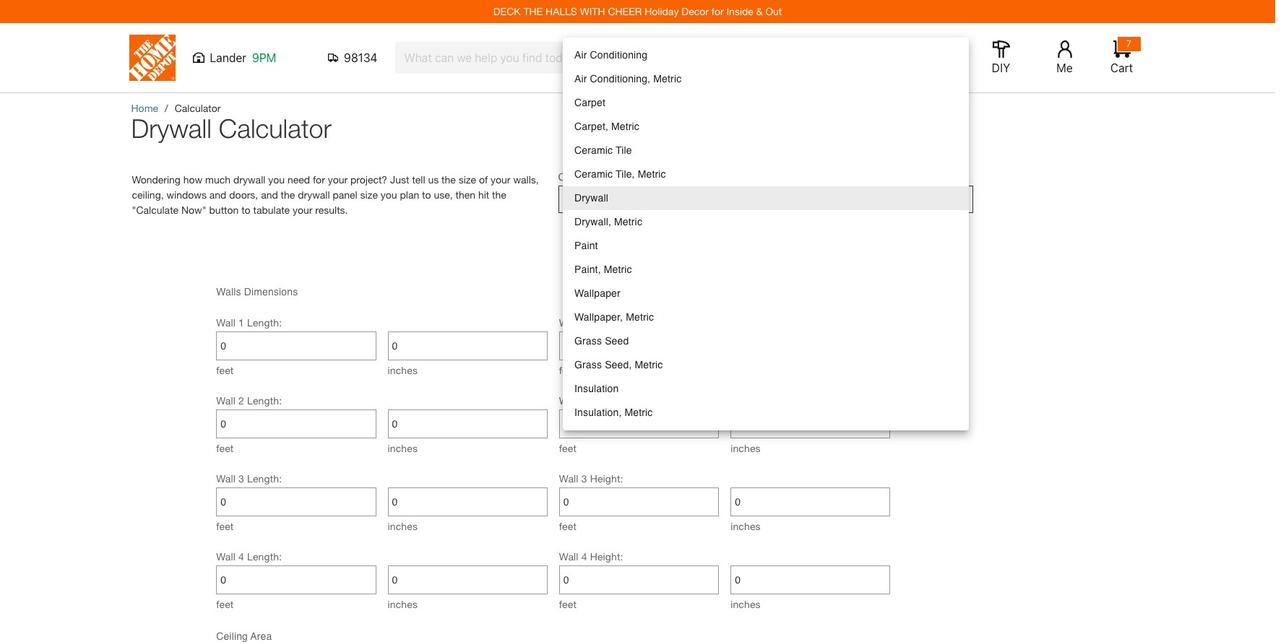 Task type: describe. For each thing, give the bounding box(es) containing it.
the
[[524, 5, 543, 17]]

walls dimensions
[[216, 286, 298, 298]]

feet for wall 2 length:
[[216, 442, 234, 455]]

tile
[[616, 145, 632, 156]]

diy button
[[978, 40, 1025, 75]]

deck
[[494, 5, 521, 17]]

seed,
[[605, 359, 632, 371]]

length: for wall 2 length:
[[247, 395, 282, 407]]

air for air conditioning
[[575, 49, 587, 61]]

holiday
[[645, 5, 679, 17]]

3 for length:
[[239, 473, 244, 485]]

wondering
[[132, 173, 181, 186]]

paint,
[[575, 264, 601, 275]]

use,
[[434, 189, 453, 201]]

ceramic for ceramic tile
[[575, 145, 613, 156]]

wall 3 length:
[[216, 473, 282, 485]]

decor
[[682, 5, 709, 17]]

1 and from the left
[[209, 189, 227, 201]]

0 horizontal spatial the
[[281, 189, 295, 201]]

deck the halls with cheer holiday decor for inside & out
[[494, 5, 782, 17]]

of
[[479, 173, 488, 186]]

deck the halls with cheer holiday decor for inside & out link
[[494, 5, 782, 17]]

2 horizontal spatial the
[[492, 189, 507, 201]]

1 horizontal spatial drywall
[[298, 189, 330, 201]]

hit
[[478, 189, 490, 201]]

wall 4 height:
[[559, 551, 624, 563]]

length: for wall 4 length:
[[247, 551, 282, 563]]

other
[[558, 171, 584, 183]]

0 horizontal spatial your
[[293, 204, 313, 216]]

insulation option
[[563, 377, 969, 401]]

carpet,
[[575, 121, 609, 132]]

walls,
[[514, 173, 539, 186]]

drywall option
[[563, 187, 969, 210]]

2 and from the left
[[261, 189, 278, 201]]

1 horizontal spatial you
[[381, 189, 397, 201]]

insulation, metric
[[575, 407, 653, 419]]

ceramic tile
[[575, 145, 632, 156]]

insulation,
[[575, 407, 622, 419]]

drywall for drywall option
[[575, 192, 609, 204]]

grass for grass seed
[[575, 335, 602, 347]]

paint
[[575, 240, 598, 252]]

cart 7
[[1111, 38, 1134, 74]]

air conditioning, metric option
[[563, 67, 969, 91]]

98134
[[344, 51, 378, 64]]

metric up tile
[[612, 121, 640, 132]]

calculators:
[[587, 171, 642, 183]]

wall 1 height:
[[559, 317, 624, 329]]

length: for wall 1 length:
[[247, 317, 282, 329]]

&
[[757, 5, 763, 17]]

wallpaper option
[[563, 282, 969, 306]]

metric up 'seed'
[[626, 312, 654, 323]]

ceiling,
[[132, 189, 164, 201]]

wallpaper, metric option
[[563, 306, 969, 330]]

grass seed, metric option
[[563, 353, 969, 377]]

carpet
[[575, 97, 606, 108]]

0 horizontal spatial to
[[242, 204, 251, 216]]

me
[[1057, 61, 1073, 74]]

then
[[456, 189, 476, 201]]

carpet, metric option
[[563, 115, 969, 139]]

wallpaper
[[575, 288, 621, 299]]

4 for height:
[[582, 551, 587, 563]]

metric right insulation,
[[625, 407, 653, 419]]

metric inside "option"
[[614, 216, 643, 228]]

results.
[[315, 204, 348, 216]]

height: for wall 4 height:
[[590, 551, 624, 563]]

/
[[165, 102, 168, 114]]

wall for wall 3 height:
[[559, 473, 579, 485]]

calculator up need
[[219, 113, 332, 144]]

grass seed, metric
[[575, 359, 663, 371]]

tabulate
[[253, 204, 290, 216]]

air conditioning option
[[563, 43, 969, 67]]

wall 4 length:
[[216, 551, 282, 563]]

height: for wall 3 height:
[[590, 473, 624, 485]]

wall for wall 3 length:
[[216, 473, 236, 485]]

wallpaper, metric
[[575, 312, 654, 323]]

walls
[[216, 286, 241, 298]]

insulation
[[575, 383, 619, 395]]

"calculate
[[132, 204, 179, 216]]

conditioning
[[590, 49, 648, 61]]

grass seed option
[[563, 330, 969, 353]]

home link
[[131, 102, 158, 114]]

cheer
[[608, 5, 642, 17]]

length: for wall 3 length:
[[247, 473, 282, 485]]

ceramic for ceramic tile, metric
[[575, 168, 613, 180]]

dimensions
[[244, 286, 298, 298]]

us
[[428, 173, 439, 186]]

ceramic tile option
[[563, 139, 969, 163]]

panel
[[333, 189, 358, 201]]

project?
[[351, 173, 388, 186]]

drywall, metric
[[575, 216, 643, 228]]

ceramic tile, metric
[[575, 168, 666, 180]]

wondering how much drywall you need for your project?    just tell us the size of your walls, ceiling, windows and doors,    and the drywall panel size you plan to use, then hit the "calculate now"    button to tabulate your results.
[[132, 173, 539, 216]]

height: for wall 2 height:
[[590, 395, 624, 407]]

need
[[288, 173, 310, 186]]

feet for wall 1 height:
[[559, 364, 577, 377]]

height: for wall 1 height:
[[590, 317, 624, 329]]

3 for height:
[[582, 473, 587, 485]]



Task type: vqa. For each thing, say whether or not it's contained in the screenshot.
middle your
yes



Task type: locate. For each thing, give the bounding box(es) containing it.
paint, metric
[[575, 264, 632, 275]]

1 horizontal spatial and
[[261, 189, 278, 201]]

for left inside
[[712, 5, 724, 17]]

carpet, metric
[[575, 121, 640, 132]]

wall 2 height:
[[559, 395, 624, 407]]

4 for length:
[[239, 551, 244, 563]]

0 horizontal spatial and
[[209, 189, 227, 201]]

1 vertical spatial size
[[360, 189, 378, 201]]

2 4 from the left
[[582, 551, 587, 563]]

now"
[[181, 204, 207, 216]]

drywall up doors,
[[234, 173, 266, 186]]

and up tabulate
[[261, 189, 278, 201]]

1 vertical spatial you
[[381, 189, 397, 201]]

0 horizontal spatial 2
[[239, 395, 244, 407]]

feet
[[216, 364, 234, 377], [559, 364, 577, 377], [216, 442, 234, 455], [559, 442, 577, 455], [216, 520, 234, 533], [559, 520, 577, 533], [216, 599, 234, 611], [559, 599, 577, 611]]

feet for wall 4 length:
[[216, 599, 234, 611]]

just
[[390, 173, 410, 186]]

wall for wall 2 length:
[[216, 395, 236, 407]]

3 height: from the top
[[590, 473, 624, 485]]

0 vertical spatial ceramic
[[575, 145, 613, 156]]

with
[[580, 5, 605, 17]]

you
[[268, 173, 285, 186], [381, 189, 397, 201]]

1 vertical spatial air
[[575, 73, 587, 85]]

0 vertical spatial grass
[[575, 335, 602, 347]]

carpet option
[[563, 91, 969, 115]]

ceramic down ceramic tile
[[575, 168, 613, 180]]

feet down wall 4 height:
[[559, 599, 577, 611]]

0 horizontal spatial for
[[313, 173, 325, 186]]

home / calculator drywall calculator
[[131, 102, 332, 144]]

2 2 from the left
[[582, 395, 587, 407]]

4 height: from the top
[[590, 551, 624, 563]]

wall for wall 2 height:
[[559, 395, 579, 407]]

doors,
[[229, 189, 258, 201]]

ceramic tile, metric option
[[563, 163, 969, 187]]

4
[[239, 551, 244, 563], [582, 551, 587, 563]]

diy
[[992, 61, 1011, 74]]

drywall button
[[563, 187, 969, 209]]

0 vertical spatial size
[[459, 173, 476, 186]]

grass seed
[[575, 335, 629, 347]]

out
[[766, 5, 782, 17]]

metric right conditioning,
[[654, 73, 682, 85]]

and
[[209, 189, 227, 201], [261, 189, 278, 201]]

2 for length:
[[239, 395, 244, 407]]

for inside wondering how much drywall you need for your project?    just tell us the size of your walls, ceiling, windows and doors,    and the drywall panel size you plan to use, then hit the "calculate now"    button to tabulate your results.
[[313, 173, 325, 186]]

1 vertical spatial ceramic
[[575, 168, 613, 180]]

wall for wall 1 height:
[[559, 317, 579, 329]]

insulation, metric option
[[563, 401, 969, 425]]

lander 9pm
[[210, 51, 276, 64]]

feet for wall 4 height:
[[559, 599, 577, 611]]

me button
[[1042, 40, 1088, 75]]

plan
[[400, 189, 419, 201]]

0 vertical spatial for
[[712, 5, 724, 17]]

ceramic down carpet,
[[575, 145, 613, 156]]

inside
[[727, 5, 754, 17]]

feet for wall 3 length:
[[216, 520, 234, 533]]

2 horizontal spatial your
[[491, 173, 511, 186]]

feet up wall 4 length:
[[216, 520, 234, 533]]

drywall,
[[575, 216, 612, 228]]

drywall
[[234, 173, 266, 186], [298, 189, 330, 201]]

for right need
[[313, 173, 325, 186]]

calculator
[[175, 102, 221, 114], [219, 113, 332, 144]]

the right hit
[[492, 189, 507, 201]]

feet down wall 4 length:
[[216, 599, 234, 611]]

1 2 from the left
[[239, 395, 244, 407]]

drywall inside option
[[575, 192, 609, 204]]

drywall for the drywall popup button
[[563, 192, 597, 204]]

2 height: from the top
[[590, 395, 624, 407]]

1
[[239, 317, 244, 329], [582, 317, 587, 329]]

for
[[712, 5, 724, 17], [313, 173, 325, 186]]

feet up wall 3 height:
[[559, 442, 577, 455]]

2 air from the top
[[575, 73, 587, 85]]

1 horizontal spatial your
[[328, 173, 348, 186]]

1 horizontal spatial 3
[[582, 473, 587, 485]]

feet up "wall 2 length:"
[[216, 364, 234, 377]]

What can we help you find today? search field
[[404, 43, 801, 73]]

1 horizontal spatial 1
[[582, 317, 587, 329]]

0 horizontal spatial size
[[360, 189, 378, 201]]

air left the conditioning
[[575, 49, 587, 61]]

7
[[1127, 38, 1132, 49]]

your left the results.
[[293, 204, 313, 216]]

2 1 from the left
[[582, 317, 587, 329]]

windows
[[167, 189, 207, 201]]

tell
[[412, 173, 425, 186]]

size up "then"
[[459, 173, 476, 186]]

grass
[[575, 335, 602, 347], [575, 359, 602, 371]]

drywall up the wondering
[[131, 113, 212, 144]]

feet for wall 3 height:
[[559, 520, 577, 533]]

0 horizontal spatial drywall
[[234, 173, 266, 186]]

98134 button
[[328, 51, 378, 65]]

drywall inside home / calculator drywall calculator
[[131, 113, 212, 144]]

your up "panel"
[[328, 173, 348, 186]]

metric
[[654, 73, 682, 85], [612, 121, 640, 132], [638, 168, 666, 180], [614, 216, 643, 228], [604, 264, 632, 275], [626, 312, 654, 323], [635, 359, 663, 371], [625, 407, 653, 419]]

0 vertical spatial air
[[575, 49, 587, 61]]

feet for wall 2 height:
[[559, 442, 577, 455]]

you left need
[[268, 173, 285, 186]]

2 length: from the top
[[247, 395, 282, 407]]

1 1 from the left
[[239, 317, 244, 329]]

0 horizontal spatial 4
[[239, 551, 244, 563]]

wall for wall 4 length:
[[216, 551, 236, 563]]

1 vertical spatial to
[[242, 204, 251, 216]]

air up carpet
[[575, 73, 587, 85]]

2 ceramic from the top
[[575, 168, 613, 180]]

1 horizontal spatial to
[[422, 189, 431, 201]]

list box
[[563, 38, 969, 431]]

3
[[239, 473, 244, 485], [582, 473, 587, 485]]

your right of
[[491, 173, 511, 186]]

length:
[[247, 317, 282, 329], [247, 395, 282, 407], [247, 473, 282, 485], [247, 551, 282, 563]]

0 vertical spatial to
[[422, 189, 431, 201]]

1 grass from the top
[[575, 335, 602, 347]]

grass up insulation
[[575, 359, 602, 371]]

wall for wall 4 height:
[[559, 551, 579, 563]]

1 air from the top
[[575, 49, 587, 61]]

1 for height:
[[582, 317, 587, 329]]

drywall down "other calculators:"
[[575, 192, 609, 204]]

drywall down the other
[[563, 192, 597, 204]]

tile,
[[616, 168, 635, 180]]

size down 'project?'
[[360, 189, 378, 201]]

feet up insulation
[[559, 364, 577, 377]]

1 3 from the left
[[239, 473, 244, 485]]

paint, metric option
[[563, 258, 969, 282]]

1 up grass seed
[[582, 317, 587, 329]]

air conditioning
[[575, 49, 648, 61]]

0 horizontal spatial you
[[268, 173, 285, 186]]

1 horizontal spatial 2
[[582, 395, 587, 407]]

0 vertical spatial drywall
[[234, 173, 266, 186]]

inches
[[388, 364, 418, 377], [388, 442, 418, 455], [731, 442, 761, 455], [388, 520, 418, 533], [731, 520, 761, 533], [388, 599, 418, 611], [731, 599, 761, 611]]

the down need
[[281, 189, 295, 201]]

to
[[422, 189, 431, 201], [242, 204, 251, 216]]

1 horizontal spatial size
[[459, 173, 476, 186]]

height:
[[590, 317, 624, 329], [590, 395, 624, 407], [590, 473, 624, 485], [590, 551, 624, 563]]

size
[[459, 173, 476, 186], [360, 189, 378, 201]]

paint option
[[563, 234, 969, 258]]

1 horizontal spatial for
[[712, 5, 724, 17]]

1 vertical spatial drywall
[[298, 189, 330, 201]]

drywall inside popup button
[[563, 192, 597, 204]]

0 vertical spatial you
[[268, 173, 285, 186]]

1 for length:
[[239, 317, 244, 329]]

2 3 from the left
[[582, 473, 587, 485]]

1 length: from the top
[[247, 317, 282, 329]]

cart
[[1111, 61, 1134, 74]]

2 for height:
[[582, 395, 587, 407]]

grass for grass seed, metric
[[575, 359, 602, 371]]

seed
[[605, 335, 629, 347]]

drywall
[[131, 113, 212, 144], [575, 192, 609, 204], [563, 192, 597, 204]]

drywall, metric option
[[563, 210, 969, 234]]

how
[[183, 173, 203, 186]]

grass down wall 1 height:
[[575, 335, 602, 347]]

air conditioning, metric
[[575, 73, 682, 85]]

calculator right /
[[175, 102, 221, 114]]

wall 1 length:
[[216, 317, 282, 329]]

2 grass from the top
[[575, 359, 602, 371]]

feet up wall 4 height:
[[559, 520, 577, 533]]

None number field
[[221, 333, 372, 360], [392, 333, 543, 360], [564, 333, 715, 360], [221, 411, 372, 438], [392, 411, 543, 438], [564, 411, 715, 438], [735, 411, 887, 438], [221, 489, 372, 516], [392, 489, 543, 516], [564, 489, 715, 516], [735, 489, 887, 516], [221, 567, 372, 594], [392, 567, 543, 594], [564, 567, 715, 594], [735, 567, 887, 594], [221, 333, 372, 360], [392, 333, 543, 360], [564, 333, 715, 360], [221, 411, 372, 438], [392, 411, 543, 438], [564, 411, 715, 438], [735, 411, 887, 438], [221, 489, 372, 516], [392, 489, 543, 516], [564, 489, 715, 516], [735, 489, 887, 516], [221, 567, 372, 594], [392, 567, 543, 594], [564, 567, 715, 594], [735, 567, 887, 594]]

and down much
[[209, 189, 227, 201]]

1 horizontal spatial 4
[[582, 551, 587, 563]]

feet for wall 1 length:
[[216, 364, 234, 377]]

wall 2 length:
[[216, 395, 282, 407]]

1 vertical spatial grass
[[575, 359, 602, 371]]

1 ceramic from the top
[[575, 145, 613, 156]]

button
[[209, 204, 239, 216]]

4 length: from the top
[[247, 551, 282, 563]]

1 height: from the top
[[590, 317, 624, 329]]

much
[[205, 173, 231, 186]]

wallpaper,
[[575, 312, 623, 323]]

to down us
[[422, 189, 431, 201]]

wall for wall 1 length:
[[216, 317, 236, 329]]

feet up wall 3 length: at the left bottom of the page
[[216, 442, 234, 455]]

9pm
[[252, 51, 276, 64]]

the right us
[[442, 173, 456, 186]]

0 horizontal spatial 3
[[239, 473, 244, 485]]

other calculators:
[[558, 171, 642, 183]]

3 length: from the top
[[247, 473, 282, 485]]

lander
[[210, 51, 246, 64]]

1 horizontal spatial the
[[442, 173, 456, 186]]

list box containing air conditioning
[[563, 38, 969, 431]]

metric right "seed,"
[[635, 359, 663, 371]]

halls
[[546, 5, 578, 17]]

home
[[131, 102, 158, 114]]

1 down walls
[[239, 317, 244, 329]]

air
[[575, 49, 587, 61], [575, 73, 587, 85]]

wall 3 height:
[[559, 473, 624, 485]]

the home depot logo image
[[129, 35, 175, 81]]

wall
[[216, 317, 236, 329], [559, 317, 579, 329], [216, 395, 236, 407], [559, 395, 579, 407], [216, 473, 236, 485], [559, 473, 579, 485], [216, 551, 236, 563], [559, 551, 579, 563]]

your
[[328, 173, 348, 186], [491, 173, 511, 186], [293, 204, 313, 216]]

the
[[442, 173, 456, 186], [281, 189, 295, 201], [492, 189, 507, 201]]

0 horizontal spatial 1
[[239, 317, 244, 329]]

1 4 from the left
[[239, 551, 244, 563]]

you down just
[[381, 189, 397, 201]]

metric right the paint,
[[604, 264, 632, 275]]

to down doors,
[[242, 204, 251, 216]]

metric right tile,
[[638, 168, 666, 180]]

air for air conditioning, metric
[[575, 73, 587, 85]]

1 vertical spatial for
[[313, 173, 325, 186]]

drywall down need
[[298, 189, 330, 201]]

conditioning,
[[590, 73, 651, 85]]

metric right 'drywall,'
[[614, 216, 643, 228]]



